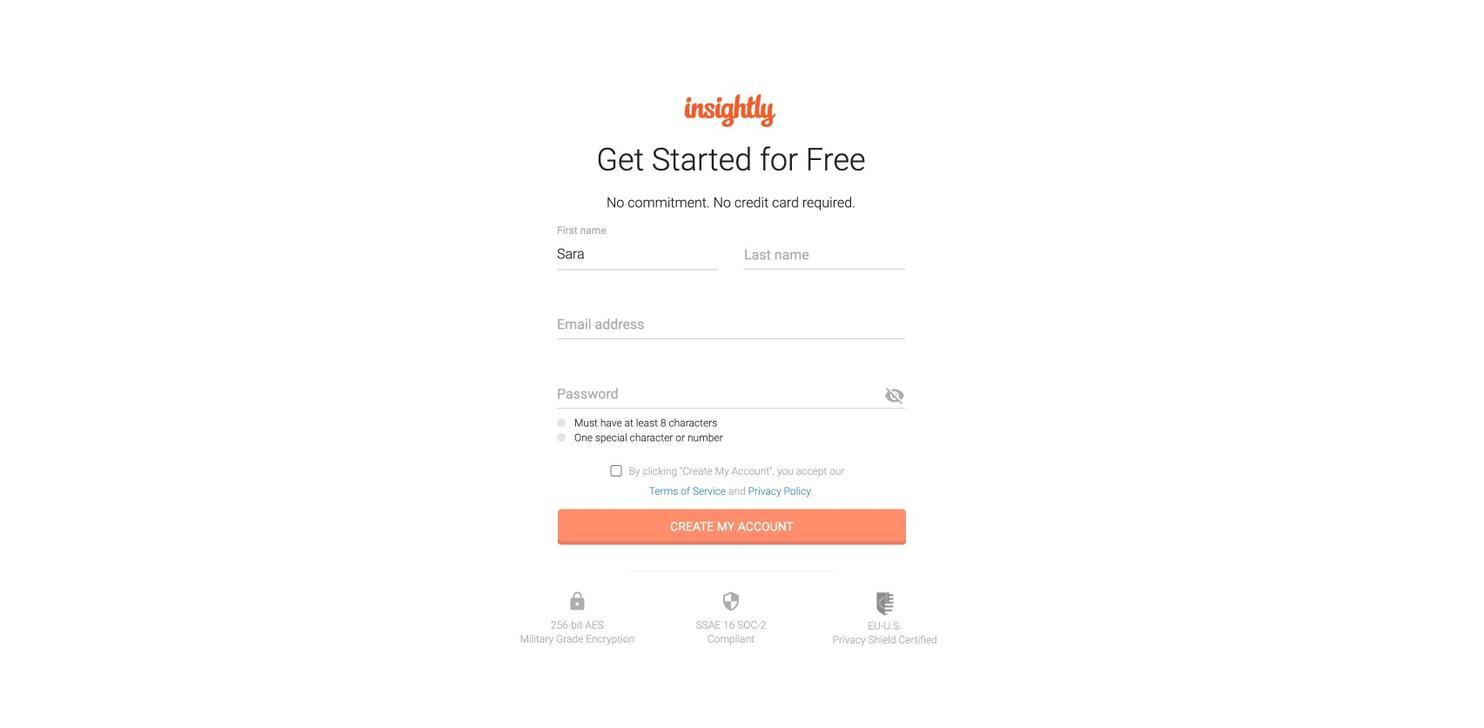 Task type: vqa. For each thing, say whether or not it's contained in the screenshot.
the special
no



Task type: locate. For each thing, give the bounding box(es) containing it.
insightly image
[[685, 91, 777, 127]]

None text field
[[557, 238, 718, 271], [744, 238, 905, 271], [557, 238, 718, 271], [744, 238, 905, 271]]

None checkbox
[[611, 466, 622, 477]]

None submit
[[558, 510, 906, 545]]

None password field
[[557, 377, 905, 410]]

None text field
[[557, 307, 905, 340]]



